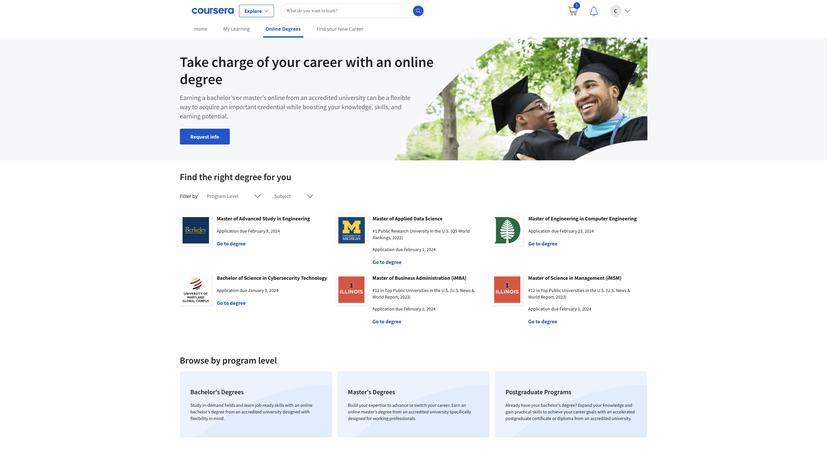 Task type: locate. For each thing, give the bounding box(es) containing it.
0 vertical spatial or
[[236, 93, 242, 102]]

for left working
[[367, 416, 372, 422]]

already
[[506, 403, 520, 409]]

1 horizontal spatial designed
[[348, 416, 366, 422]]

for
[[264, 171, 275, 183], [367, 416, 372, 422]]

1 horizontal spatial or
[[409, 403, 414, 409]]

a up acquire
[[202, 93, 206, 102]]

1 vertical spatial find
[[180, 171, 197, 183]]

1 vertical spatial skills
[[533, 409, 542, 415]]

your
[[327, 26, 337, 32], [272, 53, 300, 71], [328, 103, 340, 111], [359, 403, 368, 409], [428, 403, 437, 409], [531, 403, 540, 409], [593, 403, 602, 409], [564, 409, 573, 415]]

0 horizontal spatial world
[[373, 294, 384, 300]]

certificate
[[532, 416, 552, 422]]

1 horizontal spatial engineering
[[551, 215, 579, 222]]

from right the diploma
[[575, 416, 584, 422]]

technology
[[301, 275, 327, 281]]

2024
[[271, 228, 280, 234], [585, 228, 594, 234], [427, 247, 436, 253], [269, 288, 278, 294], [427, 306, 436, 312], [583, 306, 592, 312]]

2 (u.s. from the left
[[606, 288, 615, 294]]

fields
[[225, 403, 235, 409]]

#12 for master of business administration (imba)
[[373, 288, 380, 294]]

1 horizontal spatial science
[[425, 215, 443, 222]]

0 horizontal spatial science
[[244, 275, 262, 281]]

(u.s. down '(imsm)'
[[606, 288, 615, 294]]

to
[[192, 103, 198, 111], [224, 240, 229, 247], [536, 240, 541, 247], [380, 259, 385, 266], [224, 300, 229, 307], [380, 318, 385, 325], [536, 318, 541, 325], [387, 403, 392, 409], [543, 409, 547, 415]]

online
[[395, 53, 434, 71], [268, 93, 285, 102], [300, 403, 313, 409], [348, 409, 360, 415]]

1 horizontal spatial and
[[391, 103, 402, 111]]

2 news from the left
[[616, 288, 627, 294]]

0 horizontal spatial report,
[[385, 294, 399, 300]]

february down master of science in management (imsm)
[[560, 306, 577, 312]]

0 horizontal spatial top
[[385, 288, 392, 294]]

public for master of science in management (imsm)
[[549, 288, 561, 294]]

#12 in top public universities in the u.s. (u.s. news & world report, 2023) down master of science in management (imsm)
[[529, 288, 631, 300]]

february
[[248, 228, 266, 234], [560, 228, 577, 234], [404, 247, 421, 253], [404, 306, 421, 312], [560, 306, 577, 312]]

2 & from the left
[[628, 288, 631, 294]]

of for bachelor of science in cybersecurity technology
[[238, 275, 243, 281]]

degrees up fields
[[221, 388, 244, 396]]

public down master of science in management (imsm)
[[549, 288, 561, 294]]

science for master of science in management (imsm)
[[551, 275, 568, 281]]

0 horizontal spatial news
[[460, 288, 471, 294]]

2023) for business
[[400, 294, 411, 300]]

gain
[[506, 409, 514, 415]]

0 vertical spatial bachelor's
[[207, 93, 235, 102]]

0 horizontal spatial &
[[472, 288, 475, 294]]

career inside already have your bachelor's degree? expand your knowledge and gain practical skills to achieve your career goals with an accelerated postgraduate certificate or diploma from an accredited university.
[[574, 409, 586, 415]]

university inside study in-demand fields and learn job-ready skills with an online bachelor's degree from an accredited university designed with flexibility in mind.
[[263, 409, 282, 415]]

None search field
[[281, 3, 426, 18]]

engineering up application due february 23, 2024
[[551, 215, 579, 222]]

#12 for master of science in management (imsm)
[[529, 288, 535, 294]]

0 horizontal spatial a
[[202, 93, 206, 102]]

1 horizontal spatial master's
[[361, 409, 378, 415]]

february for master of business administration (imba)
[[404, 306, 421, 312]]

0 horizontal spatial designed
[[283, 409, 300, 415]]

or
[[236, 93, 242, 102], [409, 403, 414, 409], [553, 416, 557, 422]]

study left the in-
[[190, 403, 202, 409]]

1 #12 in top public universities in the u.s. (u.s. news & world report, 2023) from the left
[[373, 288, 475, 300]]

0 horizontal spatial skills
[[275, 403, 284, 409]]

find left new
[[317, 26, 326, 32]]

2 horizontal spatial and
[[625, 403, 633, 409]]

find inside find your new career link
[[317, 26, 326, 32]]

february left 23, on the bottom of page
[[560, 228, 577, 234]]

for left you
[[264, 171, 275, 183]]

u.s. for master of business administration (imba)
[[442, 288, 449, 294]]

2 2023) from the left
[[556, 294, 567, 300]]

0 vertical spatial skills
[[275, 403, 284, 409]]

career.
[[438, 403, 451, 409]]

2 horizontal spatial university
[[430, 409, 449, 415]]

2023) down business
[[400, 294, 411, 300]]

the left right
[[199, 171, 212, 183]]

2 universities from the left
[[562, 288, 585, 294]]

0 horizontal spatial university
[[263, 409, 282, 415]]

from down advance
[[393, 409, 402, 415]]

news down '(imsm)'
[[616, 288, 627, 294]]

online degrees link
[[263, 21, 304, 38]]

degrees up expertise
[[373, 388, 395, 396]]

2 top from the left
[[541, 288, 548, 294]]

by right 'browse'
[[211, 355, 221, 367]]

0 vertical spatial by
[[192, 193, 198, 200]]

from down fields
[[226, 409, 235, 415]]

find
[[317, 26, 326, 32], [180, 171, 197, 183]]

or inside build your expertise to advance or switch your career. earn an online master's degree from an accredited university specifically designed for working professionals.
[[409, 403, 414, 409]]

bachelor's inside already have your bachelor's degree? expand your knowledge and gain practical skills to achieve your career goals with an accelerated postgraduate certificate or diploma from an accredited university.
[[541, 403, 561, 409]]

ready
[[263, 403, 274, 409]]

1 vertical spatial career
[[574, 409, 586, 415]]

skills right ready
[[275, 403, 284, 409]]

1 vertical spatial study
[[190, 403, 202, 409]]

of for master of advanced study in engineering
[[234, 215, 238, 222]]

u.s.
[[442, 228, 450, 234], [442, 288, 449, 294], [598, 288, 605, 294]]

1 top from the left
[[385, 288, 392, 294]]

2 #12 in top public universities in the u.s. (u.s. news & world report, 2023) from the left
[[529, 288, 631, 300]]

1 horizontal spatial for
[[367, 416, 372, 422]]

university of illinois at urbana-champaign image for master of business administration (imba)
[[336, 274, 367, 306]]

degrees right online
[[282, 26, 301, 32]]

and inside earning a bachelor's or master's online from an accredited university can be a flexible way to acquire an important credential while boosting your knowledge, skills, and earning potential.
[[391, 103, 402, 111]]

1 report, from the left
[[385, 294, 399, 300]]

2 horizontal spatial world
[[529, 294, 540, 300]]

1 horizontal spatial report,
[[541, 294, 555, 300]]

2 horizontal spatial science
[[551, 275, 568, 281]]

1 horizontal spatial skills
[[533, 409, 542, 415]]

while
[[287, 103, 301, 111]]

0 vertical spatial study
[[263, 215, 276, 222]]

1, down master of business administration (imba)
[[422, 306, 426, 312]]

university inside build your expertise to advance or switch your career. earn an online master's degree from an accredited university specifically designed for working professionals.
[[430, 409, 449, 415]]

1 universities from the left
[[406, 288, 429, 294]]

2 horizontal spatial public
[[549, 288, 561, 294]]

degrees
[[282, 26, 301, 32], [221, 388, 244, 396], [373, 388, 395, 396]]

2 horizontal spatial engineering
[[609, 215, 637, 222]]

2 horizontal spatial degrees
[[373, 388, 395, 396]]

u.s. down the management on the bottom of the page
[[598, 288, 605, 294]]

learning
[[231, 26, 250, 32]]

and down flexible
[[391, 103, 402, 111]]

browse by program level
[[180, 355, 277, 367]]

online degrees
[[266, 26, 301, 32]]

1 horizontal spatial by
[[211, 355, 221, 367]]

from inside build your expertise to advance or switch your career. earn an online master's degree from an accredited university specifically designed for working professionals.
[[393, 409, 402, 415]]

or down the "achieve"
[[553, 416, 557, 422]]

2024 right 23, on the bottom of page
[[585, 228, 594, 234]]

u.s. left (qs
[[442, 228, 450, 234]]

flexibility
[[190, 416, 208, 422]]

0 horizontal spatial university of illinois at urbana-champaign image
[[336, 274, 367, 306]]

0 horizontal spatial 2023)
[[400, 294, 411, 300]]

university of maryland global campus image
[[180, 274, 212, 306]]

university of illinois at urbana-champaign image for master of science in management (imsm)
[[492, 274, 523, 306]]

1 2023) from the left
[[400, 294, 411, 300]]

news for master of business administration (imba)
[[460, 288, 471, 294]]

bachelor's up flexibility
[[190, 409, 210, 415]]

news down (imba) in the bottom of the page
[[460, 288, 471, 294]]

university up knowledge,
[[339, 93, 366, 102]]

advance
[[392, 403, 409, 409]]

in inside the #1 public research university in the u.s. (qs world rankings, 2022)
[[430, 228, 434, 234]]

master's up the important
[[243, 93, 266, 102]]

list
[[177, 369, 650, 441]]

bachelor's up acquire
[[207, 93, 235, 102]]

and
[[391, 103, 402, 111], [236, 403, 243, 409], [625, 403, 633, 409]]

2024 right 9,
[[269, 288, 278, 294]]

2 a from the left
[[386, 93, 389, 102]]

your right build
[[359, 403, 368, 409]]

specifically
[[450, 409, 471, 415]]

1 horizontal spatial find
[[317, 26, 326, 32]]

1 vertical spatial designed
[[348, 416, 366, 422]]

degrees for master's degrees
[[373, 388, 395, 396]]

find for find your new career
[[317, 26, 326, 32]]

subject button
[[270, 188, 317, 204]]

u.s. down administration
[[442, 288, 449, 294]]

What do you want to learn? text field
[[281, 3, 426, 18]]

science up january at the left bottom of page
[[244, 275, 262, 281]]

1 horizontal spatial news
[[616, 288, 627, 294]]

#12
[[373, 288, 380, 294], [529, 288, 535, 294]]

application due february 1, 2024 for applied
[[373, 247, 436, 253]]

accredited down switch
[[409, 409, 429, 415]]

application due january 9, 2024
[[217, 288, 278, 294]]

2 vertical spatial bachelor's
[[190, 409, 210, 415]]

world
[[459, 228, 470, 234], [373, 294, 384, 300], [529, 294, 540, 300]]

3 engineering from the left
[[609, 215, 637, 222]]

2 horizontal spatial or
[[553, 416, 557, 422]]

0 horizontal spatial and
[[236, 403, 243, 409]]

report, for business
[[385, 294, 399, 300]]

master for master of applied data science
[[373, 215, 388, 222]]

university of california, berkeley image
[[180, 215, 212, 246]]

&
[[472, 288, 475, 294], [628, 288, 631, 294]]

2 university of illinois at urbana-champaign image from the left
[[492, 274, 523, 306]]

2023)
[[400, 294, 411, 300], [556, 294, 567, 300]]

right
[[214, 171, 233, 183]]

from up while
[[286, 93, 299, 102]]

study up 8,
[[263, 215, 276, 222]]

to inside earning a bachelor's or master's online from an accredited university can be a flexible way to acquire an important credential while boosting your knowledge, skills, and earning potential.
[[192, 103, 198, 111]]

diploma
[[558, 416, 574, 422]]

universities down master of science in management (imsm)
[[562, 288, 585, 294]]

take charge of your career with an online degree
[[180, 53, 434, 88]]

2023) down master of science in management (imsm)
[[556, 294, 567, 300]]

master for master of business administration (imba)
[[373, 275, 388, 281]]

accredited down goals
[[591, 416, 611, 422]]

public up rankings,
[[378, 228, 390, 234]]

8,
[[266, 228, 270, 234]]

1 (u.s. from the left
[[450, 288, 459, 294]]

(u.s. down (imba) in the bottom of the page
[[450, 288, 459, 294]]

skills up certificate
[[533, 409, 542, 415]]

your down the 'degree?'
[[564, 409, 573, 415]]

accredited up boosting
[[309, 93, 338, 102]]

master for master of advanced study in engineering
[[217, 215, 232, 222]]

achieve
[[548, 409, 563, 415]]

2024 down the #1 public research university in the u.s. (qs world rankings, 2022)
[[427, 247, 436, 253]]

your inside earning a bachelor's or master's online from an accredited university can be a flexible way to acquire an important credential while boosting your knowledge, skills, and earning potential.
[[328, 103, 340, 111]]

1 horizontal spatial world
[[459, 228, 470, 234]]

expertise
[[369, 403, 387, 409]]

1 news from the left
[[460, 288, 471, 294]]

1 horizontal spatial (u.s.
[[606, 288, 615, 294]]

online inside build your expertise to advance or switch your career. earn an online master's degree from an accredited university specifically designed for working professionals.
[[348, 409, 360, 415]]

0 horizontal spatial #12
[[373, 288, 380, 294]]

1 #12 from the left
[[373, 288, 380, 294]]

0 vertical spatial career
[[303, 53, 343, 71]]

0 horizontal spatial universities
[[406, 288, 429, 294]]

public down business
[[393, 288, 405, 294]]

2024 down the management on the bottom of the page
[[583, 306, 592, 312]]

and inside study in-demand fields and learn job-ready skills with an online bachelor's degree from an accredited university designed with flexibility in mind.
[[236, 403, 243, 409]]

find your new career link
[[314, 21, 366, 36]]

0 vertical spatial for
[[264, 171, 275, 183]]

accredited inside earning a bachelor's or master's online from an accredited university can be a flexible way to acquire an important credential while boosting your knowledge, skills, and earning potential.
[[309, 93, 338, 102]]

0 horizontal spatial master's
[[243, 93, 266, 102]]

or up the important
[[236, 93, 242, 102]]

and left learn
[[236, 403, 243, 409]]

1 horizontal spatial universities
[[562, 288, 585, 294]]

1 horizontal spatial a
[[386, 93, 389, 102]]

0 horizontal spatial for
[[264, 171, 275, 183]]

your right boosting
[[328, 103, 340, 111]]

engineering down "subject" dropdown button
[[282, 215, 310, 222]]

0 vertical spatial find
[[317, 26, 326, 32]]

universities down master of business administration (imba)
[[406, 288, 429, 294]]

charge
[[212, 53, 254, 71]]

your up goals
[[593, 403, 602, 409]]

& for master of business administration (imba)
[[472, 288, 475, 294]]

1 horizontal spatial #12 in top public universities in the u.s. (u.s. news & world report, 2023)
[[529, 288, 631, 300]]

1, down the #1 public research university in the u.s. (qs world rankings, 2022)
[[422, 247, 426, 253]]

the left (qs
[[435, 228, 441, 234]]

level
[[227, 193, 239, 200]]

1 engineering from the left
[[282, 215, 310, 222]]

study in-demand fields and learn job-ready skills with an online bachelor's degree from an accredited university designed with flexibility in mind.
[[190, 403, 313, 422]]

0 horizontal spatial engineering
[[282, 215, 310, 222]]

1 & from the left
[[472, 288, 475, 294]]

1, down master of science in management (imsm)
[[578, 306, 582, 312]]

0 vertical spatial designed
[[283, 409, 300, 415]]

accredited
[[309, 93, 338, 102], [242, 409, 262, 415], [409, 409, 429, 415], [591, 416, 611, 422]]

of for master of applied data science
[[389, 215, 394, 222]]

2024 right 8,
[[271, 228, 280, 234]]

1 vertical spatial by
[[211, 355, 221, 367]]

23,
[[578, 228, 584, 234]]

or left switch
[[409, 403, 414, 409]]

degrees for bachelor's degrees
[[221, 388, 244, 396]]

from
[[286, 93, 299, 102], [226, 409, 235, 415], [393, 409, 402, 415], [575, 416, 584, 422]]

science right data at the top of the page
[[425, 215, 443, 222]]

0 horizontal spatial #12 in top public universities in the u.s. (u.s. news & world report, 2023)
[[373, 288, 475, 300]]

study
[[263, 215, 276, 222], [190, 403, 202, 409]]

0 horizontal spatial public
[[378, 228, 390, 234]]

top for business
[[385, 288, 392, 294]]

bachelor's up the "achieve"
[[541, 403, 561, 409]]

your right switch
[[428, 403, 437, 409]]

university of illinois at urbana-champaign image
[[336, 274, 367, 306], [492, 274, 523, 306]]

report, for science
[[541, 294, 555, 300]]

1 a from the left
[[202, 93, 206, 102]]

with inside take charge of your career with an online degree
[[345, 53, 373, 71]]

university
[[410, 228, 429, 234]]

to inside already have your bachelor's degree? expand your knowledge and gain practical skills to achieve your career goals with an accelerated postgraduate certificate or diploma from an accredited university.
[[543, 409, 547, 415]]

an inside take charge of your career with an online degree
[[376, 53, 392, 71]]

master's inside build your expertise to advance or switch your career. earn an online master's degree from an accredited university specifically designed for working professionals.
[[361, 409, 378, 415]]

degree
[[180, 70, 223, 88], [235, 171, 262, 183], [230, 240, 246, 247], [542, 240, 558, 247], [386, 259, 402, 266], [230, 300, 246, 307], [386, 318, 402, 325], [542, 318, 557, 325], [211, 409, 225, 415], [378, 409, 392, 415]]

accredited down learn
[[242, 409, 262, 415]]

of for master of engineering in computer engineering
[[545, 215, 550, 222]]

your down online degrees link
[[272, 53, 300, 71]]

1 horizontal spatial #12
[[529, 288, 535, 294]]

9,
[[265, 288, 268, 294]]

university down career.
[[430, 409, 449, 415]]

university for master's degrees
[[430, 409, 449, 415]]

2 report, from the left
[[541, 294, 555, 300]]

career
[[303, 53, 343, 71], [574, 409, 586, 415]]

earning
[[180, 112, 201, 120]]

science left the management on the bottom of the page
[[551, 275, 568, 281]]

0 horizontal spatial study
[[190, 403, 202, 409]]

and inside already have your bachelor's degree? expand your knowledge and gain practical skills to achieve your career goals with an accelerated postgraduate certificate or diploma from an accredited university.
[[625, 403, 633, 409]]

degree inside build your expertise to advance or switch your career. earn an online master's degree from an accredited university specifically designed for working professionals.
[[378, 409, 392, 415]]

knowledge,
[[342, 103, 373, 111]]

master's down expertise
[[361, 409, 378, 415]]

february down master of business administration (imba)
[[404, 306, 421, 312]]

1 horizontal spatial 2023)
[[556, 294, 567, 300]]

find your new career
[[317, 26, 364, 32]]

2 #12 from the left
[[529, 288, 535, 294]]

1 vertical spatial master's
[[361, 409, 378, 415]]

0 vertical spatial master's
[[243, 93, 266, 102]]

1 horizontal spatial &
[[628, 288, 631, 294]]

1 horizontal spatial top
[[541, 288, 548, 294]]

by
[[192, 193, 198, 200], [211, 355, 221, 367]]

2 vertical spatial or
[[553, 416, 557, 422]]

by for browse
[[211, 355, 221, 367]]

program level button
[[203, 188, 265, 204]]

#12 in top public universities in the u.s. (u.s. news & world report, 2023) down master of business administration (imba)
[[373, 288, 475, 300]]

top
[[385, 288, 392, 294], [541, 288, 548, 294]]

accredited inside already have your bachelor's degree? expand your knowledge and gain practical skills to achieve your career goals with an accelerated postgraduate certificate or diploma from an accredited university.
[[591, 416, 611, 422]]

career inside take charge of your career with an online degree
[[303, 53, 343, 71]]

1 horizontal spatial career
[[574, 409, 586, 415]]

1 vertical spatial bachelor's
[[541, 403, 561, 409]]

news for master of science in management (imsm)
[[616, 288, 627, 294]]

designed inside build your expertise to advance or switch your career. earn an online master's degree from an accredited university specifically designed for working professionals.
[[348, 416, 366, 422]]

u.s. inside the #1 public research university in the u.s. (qs world rankings, 2022)
[[442, 228, 450, 234]]

by right filter
[[192, 193, 198, 200]]

february left 8,
[[248, 228, 266, 234]]

engineering right computer
[[609, 215, 637, 222]]

0 horizontal spatial or
[[236, 93, 242, 102]]

the inside the #1 public research university in the u.s. (qs world rankings, 2022)
[[435, 228, 441, 234]]

a right be
[[386, 93, 389, 102]]

1 university of illinois at urbana-champaign image from the left
[[336, 274, 367, 306]]

my learning
[[223, 26, 250, 32]]

university down ready
[[263, 409, 282, 415]]

due
[[240, 228, 247, 234], [552, 228, 559, 234], [396, 247, 403, 253], [240, 288, 247, 294], [396, 306, 403, 312], [552, 306, 559, 312]]

2023) for science
[[556, 294, 567, 300]]

1 horizontal spatial degrees
[[282, 26, 301, 32]]

0 horizontal spatial career
[[303, 53, 343, 71]]

1 horizontal spatial university of illinois at urbana-champaign image
[[492, 274, 523, 306]]

1 vertical spatial for
[[367, 416, 372, 422]]

university of michigan image
[[336, 215, 367, 246]]

c
[[614, 7, 617, 14]]

master's inside earning a bachelor's or master's online from an accredited university can be a flexible way to acquire an important credential while boosting your knowledge, skills, and earning potential.
[[243, 93, 266, 102]]

1 vertical spatial or
[[409, 403, 414, 409]]

(u.s.
[[450, 288, 459, 294], [606, 288, 615, 294]]

from inside study in-demand fields and learn job-ready skills with an online bachelor's degree from an accredited university designed with flexibility in mind.
[[226, 409, 235, 415]]

find up filter by at the top left of page
[[180, 171, 197, 183]]

0 horizontal spatial degrees
[[221, 388, 244, 396]]

request
[[190, 133, 209, 140]]

online inside earning a bachelor's or master's online from an accredited university can be a flexible way to acquire an important credential while boosting your knowledge, skills, and earning potential.
[[268, 93, 285, 102]]

skills,
[[375, 103, 390, 111]]

practical
[[515, 409, 532, 415]]

0 horizontal spatial (u.s.
[[450, 288, 459, 294]]

world for master of science in management (imsm)
[[529, 294, 540, 300]]

1 horizontal spatial public
[[393, 288, 405, 294]]

master's
[[348, 388, 372, 396]]

from inside already have your bachelor's degree? expand your knowledge and gain practical skills to achieve your career goals with an accelerated postgraduate certificate or diploma from an accredited university.
[[575, 416, 584, 422]]

0 horizontal spatial by
[[192, 193, 198, 200]]

february down the #1 public research university in the u.s. (qs world rankings, 2022)
[[404, 247, 421, 253]]

1 horizontal spatial university
[[339, 93, 366, 102]]

management
[[575, 275, 605, 281]]

switch
[[415, 403, 427, 409]]

engineering
[[282, 215, 310, 222], [551, 215, 579, 222], [609, 215, 637, 222]]

and up accelerated
[[625, 403, 633, 409]]

0 horizontal spatial find
[[180, 171, 197, 183]]

master's
[[243, 93, 266, 102], [361, 409, 378, 415]]



Task type: vqa. For each thing, say whether or not it's contained in the screenshot.
Find for Find your New Career
yes



Task type: describe. For each thing, give the bounding box(es) containing it.
application due february 1, 2024 for business
[[373, 306, 436, 312]]

important
[[229, 103, 257, 111]]

master of science in management (imsm)
[[529, 275, 622, 281]]

potential.
[[202, 112, 228, 120]]

professionals.
[[390, 416, 417, 422]]

have
[[521, 403, 531, 409]]

filter
[[180, 193, 191, 200]]

master's degrees
[[348, 388, 395, 396]]

engineering for study
[[282, 215, 310, 222]]

info
[[210, 133, 219, 140]]

of for master of science in management (imsm)
[[545, 275, 550, 281]]

in inside study in-demand fields and learn job-ready skills with an online bachelor's degree from an accredited university designed with flexibility in mind.
[[209, 416, 213, 422]]

or inside earning a bachelor's or master's online from an accredited university can be a flexible way to acquire an important credential while boosting your knowledge, skills, and earning potential.
[[236, 93, 242, 102]]

application due february 23, 2024
[[529, 228, 594, 234]]

master of advanced study in engineering
[[217, 215, 310, 222]]

1, for in
[[578, 306, 582, 312]]

shopping cart: 1 item element
[[568, 2, 580, 16]]

february for master of applied data science
[[404, 247, 421, 253]]

universities for in
[[562, 288, 585, 294]]

browse
[[180, 355, 209, 367]]

of for master of business administration (imba)
[[389, 275, 394, 281]]

online inside study in-demand fields and learn job-ready skills with an online bachelor's degree from an accredited university designed with flexibility in mind.
[[300, 403, 313, 409]]

2024 down administration
[[427, 306, 436, 312]]

you
[[277, 171, 292, 183]]

skills inside study in-demand fields and learn job-ready skills with an online bachelor's degree from an accredited university designed with flexibility in mind.
[[275, 403, 284, 409]]

1
[[576, 2, 578, 8]]

university for bachelor's degrees
[[263, 409, 282, 415]]

working
[[373, 416, 389, 422]]

(u.s. for management
[[606, 288, 615, 294]]

february for master of science in management (imsm)
[[560, 306, 577, 312]]

public inside the #1 public research university in the u.s. (qs world rankings, 2022)
[[378, 228, 390, 234]]

or inside already have your bachelor's degree? expand your knowledge and gain practical skills to achieve your career goals with an accelerated postgraduate certificate or diploma from an accredited university.
[[553, 416, 557, 422]]

application due february 8, 2024
[[217, 228, 280, 234]]

degree inside take charge of your career with an online degree
[[180, 70, 223, 88]]

universities for administration
[[406, 288, 429, 294]]

mind.
[[214, 416, 225, 422]]

the down the management on the bottom of the page
[[590, 288, 597, 294]]

learn
[[244, 403, 254, 409]]

with inside already have your bachelor's degree? expand your knowledge and gain practical skills to achieve your career goals with an accelerated postgraduate certificate or diploma from an accredited university.
[[598, 409, 606, 415]]

1 horizontal spatial study
[[263, 215, 276, 222]]

world inside the #1 public research university in the u.s. (qs world rankings, 2022)
[[459, 228, 470, 234]]

university inside earning a bachelor's or master's online from an accredited university can be a flexible way to acquire an important credential while boosting your knowledge, skills, and earning potential.
[[339, 93, 366, 102]]

designed inside study in-demand fields and learn job-ready skills with an online bachelor's degree from an accredited university designed with flexibility in mind.
[[283, 409, 300, 415]]

top for science
[[541, 288, 548, 294]]

my
[[223, 26, 230, 32]]

postgraduate
[[506, 388, 543, 396]]

#12 in top public universities in the u.s. (u.s. news & world report, 2023) for in
[[529, 288, 631, 300]]

knowledge
[[603, 403, 624, 409]]

university.
[[612, 416, 632, 422]]

bachelor's
[[190, 388, 220, 396]]

subject
[[274, 193, 291, 200]]

from inside earning a bachelor's or master's online from an accredited university can be a flexible way to acquire an important credential while boosting your knowledge, skills, and earning potential.
[[286, 93, 299, 102]]

master of engineering in computer engineering
[[529, 215, 637, 222]]

& for master of science in management (imsm)
[[628, 288, 631, 294]]

explore button
[[239, 4, 274, 17]]

goals
[[587, 409, 597, 415]]

online
[[266, 26, 281, 32]]

science for bachelor of science in cybersecurity technology
[[244, 275, 262, 281]]

dartmouth college image
[[492, 215, 523, 246]]

master for master of engineering in computer engineering
[[529, 215, 544, 222]]

advanced
[[239, 215, 262, 222]]

program
[[207, 193, 226, 200]]

can
[[367, 93, 377, 102]]

public for master of business administration (imba)
[[393, 288, 405, 294]]

boosting
[[303, 103, 327, 111]]

your inside take charge of your career with an online degree
[[272, 53, 300, 71]]

way
[[180, 103, 191, 111]]

rankings,
[[373, 235, 392, 241]]

application due february 1, 2024 for science
[[529, 306, 592, 312]]

job-
[[255, 403, 263, 409]]

expand
[[578, 403, 592, 409]]

build
[[348, 403, 358, 409]]

level
[[258, 355, 277, 367]]

in-
[[203, 403, 208, 409]]

master for master of science in management (imsm)
[[529, 275, 544, 281]]

accredited inside build your expertise to advance or switch your career. earn an online master's degree from an accredited university specifically designed for working professionals.
[[409, 409, 429, 415]]

flexible
[[391, 93, 411, 102]]

1, for data
[[422, 247, 426, 253]]

bachelor of science in cybersecurity technology
[[217, 275, 327, 281]]

list containing bachelor's degrees
[[177, 369, 650, 441]]

1, for administration
[[422, 306, 426, 312]]

request info
[[190, 133, 219, 140]]

master of business administration (imba)
[[373, 275, 467, 281]]

cybersecurity
[[268, 275, 300, 281]]

filter by
[[180, 193, 198, 200]]

program level
[[207, 193, 239, 200]]

study inside study in-demand fields and learn job-ready skills with an online bachelor's degree from an accredited university designed with flexibility in mind.
[[190, 403, 202, 409]]

earning
[[180, 93, 201, 102]]

master of applied data science
[[373, 215, 443, 222]]

degrees for online degrees
[[282, 26, 301, 32]]

bachelor's degrees
[[190, 388, 244, 396]]

world for master of business administration (imba)
[[373, 294, 384, 300]]

find for find the right degree for you
[[180, 171, 197, 183]]

explore
[[245, 7, 262, 14]]

skills inside already have your bachelor's degree? expand your knowledge and gain practical skills to achieve your career goals with an accelerated postgraduate certificate or diploma from an accredited university.
[[533, 409, 542, 415]]

2022)
[[393, 235, 403, 241]]

be
[[378, 93, 385, 102]]

research
[[391, 228, 409, 234]]

#12 in top public universities in the u.s. (u.s. news & world report, 2023) for administration
[[373, 288, 475, 300]]

#1
[[373, 228, 377, 234]]

(imba)
[[452, 275, 467, 281]]

my learning link
[[221, 21, 253, 36]]

to inside build your expertise to advance or switch your career. earn an online master's degree from an accredited university specifically designed for working professionals.
[[387, 403, 392, 409]]

2 engineering from the left
[[551, 215, 579, 222]]

(u.s. for (imba)
[[450, 288, 459, 294]]

coursera image
[[192, 5, 234, 16]]

computer
[[585, 215, 608, 222]]

build your expertise to advance or switch your career. earn an online master's degree from an accredited university specifically designed for working professionals.
[[348, 403, 471, 422]]

demand
[[208, 403, 224, 409]]

programs
[[544, 388, 572, 396]]

home
[[194, 26, 208, 32]]

(imsm)
[[606, 275, 622, 281]]

degree inside study in-demand fields and learn job-ready skills with an online bachelor's degree from an accredited university designed with flexibility in mind.
[[211, 409, 225, 415]]

engineering for in
[[609, 215, 637, 222]]

1 link
[[562, 0, 584, 21]]

applied
[[395, 215, 413, 222]]

bachelor
[[217, 275, 237, 281]]

postgraduate programs
[[506, 388, 572, 396]]

u.s. for master of science in management (imsm)
[[598, 288, 605, 294]]

your left new
[[327, 26, 337, 32]]

degree?
[[562, 403, 577, 409]]

career
[[349, 26, 364, 32]]

c button
[[605, 0, 636, 21]]

the down administration
[[434, 288, 441, 294]]

for inside build your expertise to advance or switch your career. earn an online master's degree from an accredited university specifically designed for working professionals.
[[367, 416, 372, 422]]

january
[[248, 288, 264, 294]]

earning a bachelor's or master's online from an accredited university can be a flexible way to acquire an important credential while boosting your knowledge, skills, and earning potential.
[[180, 93, 411, 120]]

bachelor's inside earning a bachelor's or master's online from an accredited university can be a flexible way to acquire an important credential while boosting your knowledge, skills, and earning potential.
[[207, 93, 235, 102]]

by for filter
[[192, 193, 198, 200]]

acquire
[[199, 103, 219, 111]]

of inside take charge of your career with an online degree
[[257, 53, 269, 71]]

accredited inside study in-demand fields and learn job-ready skills with an online bachelor's degree from an accredited university designed with flexibility in mind.
[[242, 409, 262, 415]]

accelerated
[[613, 409, 635, 415]]

data
[[414, 215, 424, 222]]

your right have
[[531, 403, 540, 409]]

#1 public research university in the u.s. (qs world rankings, 2022)
[[373, 228, 470, 241]]

online inside take charge of your career with an online degree
[[395, 53, 434, 71]]

bachelor's inside study in-demand fields and learn job-ready skills with an online bachelor's degree from an accredited university designed with flexibility in mind.
[[190, 409, 210, 415]]

program
[[222, 355, 256, 367]]

find the right degree for you
[[180, 171, 292, 183]]



